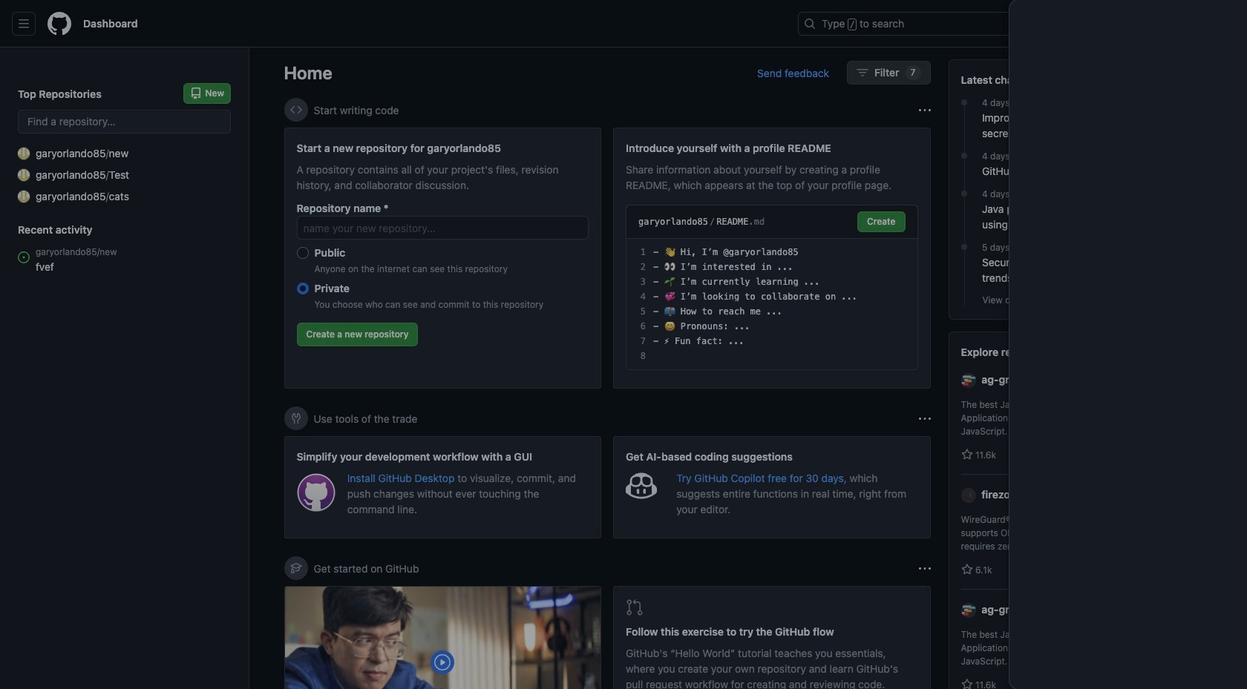 Task type: describe. For each thing, give the bounding box(es) containing it.
explore repositories navigation
[[949, 332, 1213, 690]]

explore element
[[949, 59, 1213, 690]]

1 star image from the top
[[961, 449, 973, 461]]

3 dot fill image from the top
[[959, 188, 971, 200]]

2 star image from the top
[[961, 564, 973, 576]]



Task type: vqa. For each thing, say whether or not it's contained in the screenshot.
the Explore element at right
yes



Task type: locate. For each thing, give the bounding box(es) containing it.
0 vertical spatial dot fill image
[[959, 97, 971, 108]]

dot fill image
[[959, 97, 971, 108], [959, 150, 971, 162], [959, 188, 971, 200]]

1 vertical spatial star image
[[961, 564, 973, 576]]

star image
[[961, 449, 973, 461], [961, 564, 973, 576], [961, 679, 973, 690]]

homepage image
[[48, 12, 71, 36]]

2 dot fill image from the top
[[959, 150, 971, 162]]

account element
[[0, 48, 250, 690]]

2 vertical spatial star image
[[961, 679, 973, 690]]

0 vertical spatial star image
[[961, 449, 973, 461]]

1 dot fill image from the top
[[959, 97, 971, 108]]

dot fill image
[[959, 241, 971, 253]]

1 vertical spatial dot fill image
[[959, 150, 971, 162]]

2 vertical spatial dot fill image
[[959, 188, 971, 200]]

3 star image from the top
[[961, 679, 973, 690]]



